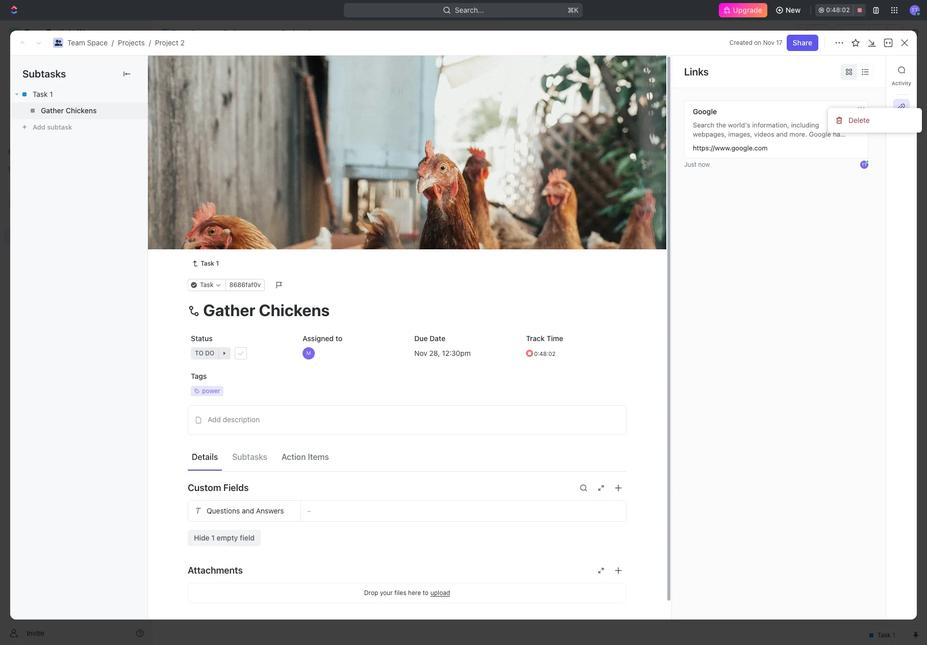 Task type: describe. For each thing, give the bounding box(es) containing it.
0:48:02 button
[[816, 4, 866, 16]]

inbox link
[[4, 67, 148, 83]]

gather
[[41, 106, 64, 115]]

action items
[[282, 453, 329, 462]]

field
[[240, 534, 255, 542]]

new button
[[772, 2, 807, 18]]

subtasks button
[[228, 448, 271, 466]]

date
[[430, 334, 446, 343]]

google
[[693, 107, 717, 116]]

new
[[786, 6, 801, 14]]

team for team space / projects / project 2
[[67, 38, 85, 47]]

Edit task name text field
[[188, 300, 627, 320]]

1 horizontal spatial add task
[[274, 144, 301, 152]]

calendar link
[[258, 92, 291, 106]]

custom
[[188, 483, 221, 493]]

add down calendar "link"
[[274, 144, 286, 152]]

gather chickens link
[[10, 103, 147, 119]]

assignees button
[[413, 117, 460, 130]]

sidebar navigation
[[0, 20, 153, 646]]

activity
[[892, 80, 912, 86]]

board
[[190, 94, 210, 103]]

inbox
[[24, 70, 42, 79]]

dashboards link
[[4, 102, 148, 118]]

assigned
[[303, 334, 334, 343]]

0 vertical spatial project
[[282, 28, 306, 37]]

questions and answers
[[207, 507, 284, 515]]

team space / projects / project 2
[[67, 38, 185, 47]]

upload button
[[431, 589, 450, 597]]

space for team space
[[191, 28, 212, 37]]

your
[[380, 589, 393, 597]]

1 horizontal spatial team space link
[[159, 27, 214, 39]]

on
[[754, 39, 762, 46]]

here
[[408, 589, 421, 597]]

hide button
[[526, 117, 547, 130]]

assigned to
[[303, 334, 342, 343]]

gantt link
[[345, 92, 365, 106]]

hide button
[[794, 92, 825, 106]]

upgrade
[[733, 6, 762, 14]]

items
[[308, 453, 329, 462]]

1 inside custom fields element
[[211, 534, 215, 542]]

in
[[189, 144, 196, 152]]

links
[[684, 66, 709, 77]]

task 2
[[206, 195, 227, 204]]

gantt
[[347, 94, 365, 103]]

0 horizontal spatial projects
[[118, 38, 145, 47]]

task sidebar content section
[[672, 56, 886, 620]]

attachments button
[[188, 559, 627, 583]]

gather chickens
[[41, 106, 97, 115]]

subtasks inside button
[[232, 453, 267, 462]]

0 vertical spatial task 1 link
[[10, 86, 147, 103]]

drop
[[364, 589, 378, 597]]

add description button
[[191, 412, 623, 428]]

2 vertical spatial task 1
[[201, 260, 219, 267]]

customize
[[840, 94, 876, 103]]

questions
[[207, 507, 240, 515]]

answers
[[256, 507, 284, 515]]

spaces
[[8, 165, 30, 173]]

user group image
[[54, 40, 62, 46]]

0 horizontal spatial team space link
[[67, 38, 108, 47]]

delete button
[[832, 112, 918, 129]]

invite
[[27, 629, 44, 638]]

docs
[[24, 88, 41, 96]]

0 vertical spatial add task button
[[847, 62, 891, 78]]

customize button
[[827, 92, 879, 106]]

favorites
[[8, 148, 35, 156]]

custom fields element
[[188, 500, 627, 546]]

upgrade link
[[719, 3, 767, 17]]

2 vertical spatial project
[[177, 61, 223, 78]]

0 horizontal spatial project 2 link
[[155, 38, 185, 47]]

docs link
[[4, 84, 148, 101]]

1 vertical spatial share
[[793, 38, 812, 47]]

favorites button
[[4, 146, 39, 158]]

https://www.google.com
[[693, 144, 768, 152]]

search
[[766, 94, 789, 103]]

automations button
[[835, 25, 887, 40]]

8686faf0v button
[[225, 279, 265, 291]]

custom fields
[[188, 483, 249, 493]]

0 horizontal spatial projects link
[[118, 38, 145, 47]]

status
[[191, 334, 213, 343]]

automations
[[840, 28, 882, 37]]

⌘k
[[568, 6, 579, 14]]

progress
[[197, 144, 231, 152]]

Search tasks... text field
[[800, 116, 902, 131]]

to inside drop your files here to upload
[[423, 589, 429, 597]]

1 vertical spatial task 1 link
[[188, 257, 223, 270]]

share button down new
[[798, 24, 830, 41]]

table
[[310, 94, 328, 103]]

nov
[[763, 39, 775, 46]]



Task type: vqa. For each thing, say whether or not it's contained in the screenshot.
bottommost Meetings
no



Task type: locate. For each thing, give the bounding box(es) containing it.
add description
[[208, 416, 260, 424]]

0 horizontal spatial hide
[[194, 534, 210, 542]]

task 1
[[33, 90, 53, 99], [206, 177, 226, 186], [201, 260, 219, 267]]

add task button down calendar "link"
[[262, 142, 305, 154]]

1 button for 1
[[228, 177, 243, 187]]

2
[[307, 28, 312, 37], [180, 38, 185, 47], [226, 61, 235, 78], [242, 144, 246, 152], [223, 195, 227, 204], [221, 241, 224, 249]]

project
[[282, 28, 306, 37], [155, 38, 178, 47], [177, 61, 223, 78]]

0 horizontal spatial team
[[67, 38, 85, 47]]

hide inside hide button
[[530, 119, 543, 127]]

2 horizontal spatial add task
[[854, 65, 884, 74]]

0 horizontal spatial project 2
[[177, 61, 238, 78]]

1 horizontal spatial to
[[336, 334, 342, 343]]

2 horizontal spatial add task button
[[847, 62, 891, 78]]

attachments
[[188, 565, 243, 576]]

subtasks down home
[[22, 68, 66, 80]]

subtasks
[[22, 68, 66, 80], [232, 453, 267, 462]]

action
[[282, 453, 306, 462]]

task 1 up dashboards
[[33, 90, 53, 99]]

home
[[24, 53, 44, 62]]

1 horizontal spatial subtasks
[[232, 453, 267, 462]]

1 vertical spatial add task button
[[262, 142, 305, 154]]

0 vertical spatial project 2
[[282, 28, 312, 37]]

team
[[171, 28, 189, 37], [67, 38, 85, 47]]

1 horizontal spatial user group image
[[162, 30, 169, 35]]

1 vertical spatial to
[[336, 334, 342, 343]]

1 button down progress
[[228, 177, 243, 187]]

details button
[[188, 448, 222, 466]]

projects inside projects link
[[233, 28, 260, 37]]

search...
[[455, 6, 484, 14]]

add task button down task 2
[[201, 211, 240, 224]]

chickens
[[66, 106, 97, 115]]

to
[[189, 241, 198, 249], [336, 334, 342, 343], [423, 589, 429, 597]]

now
[[698, 161, 710, 168]]

calendar
[[260, 94, 291, 103]]

list
[[229, 94, 241, 103]]

0 vertical spatial to
[[189, 241, 198, 249]]

drop your files here to upload
[[364, 589, 450, 597]]

add down task 2
[[206, 213, 219, 221]]

2 vertical spatial to
[[423, 589, 429, 597]]

add
[[854, 65, 867, 74], [274, 144, 286, 152], [206, 213, 219, 221], [208, 416, 221, 424]]

team for team space
[[171, 28, 189, 37]]

0 vertical spatial space
[[191, 28, 212, 37]]

dashboards
[[24, 105, 64, 114]]

share right 17
[[793, 38, 812, 47]]

add task button
[[847, 62, 891, 78], [262, 142, 305, 154], [201, 211, 240, 224]]

1 horizontal spatial projects
[[233, 28, 260, 37]]

0 vertical spatial task 1
[[33, 90, 53, 99]]

created
[[730, 39, 753, 46]]

share button right 17
[[787, 35, 819, 51]]

subtasks up the fields at the bottom of page
[[232, 453, 267, 462]]

0 vertical spatial 1 button
[[228, 177, 243, 187]]

tags
[[191, 372, 207, 380]]

table link
[[308, 92, 328, 106]]

and
[[242, 507, 254, 515]]

to right assigned
[[336, 334, 342, 343]]

0 horizontal spatial add task button
[[201, 211, 240, 224]]

add task down task 2
[[206, 213, 236, 221]]

project 2 link
[[269, 27, 314, 39], [155, 38, 185, 47]]

user group image down spaces
[[10, 200, 18, 206]]

hide inside hide dropdown button
[[806, 94, 822, 103]]

0 vertical spatial user group image
[[162, 30, 169, 35]]

add task down calendar
[[274, 144, 301, 152]]

1 horizontal spatial space
[[191, 28, 212, 37]]

1 horizontal spatial project 2 link
[[269, 27, 314, 39]]

tt
[[862, 162, 867, 167]]

add up customize
[[854, 65, 867, 74]]

0 vertical spatial share
[[804, 28, 824, 37]]

0 horizontal spatial user group image
[[10, 200, 18, 206]]

team space
[[171, 28, 212, 37]]

1 vertical spatial projects
[[118, 38, 145, 47]]

1 button
[[228, 177, 243, 187], [229, 194, 244, 205]]

user group image inside sidebar navigation
[[10, 200, 18, 206]]

due date
[[414, 334, 446, 343]]

share
[[804, 28, 824, 37], [793, 38, 812, 47]]

project 2
[[282, 28, 312, 37], [177, 61, 238, 78]]

to right here
[[423, 589, 429, 597]]

1 vertical spatial add task
[[274, 144, 301, 152]]

1 vertical spatial project
[[155, 38, 178, 47]]

track time
[[526, 334, 563, 343]]

task 1 link up chickens
[[10, 86, 147, 103]]

do
[[200, 241, 209, 249]]

1 vertical spatial team
[[67, 38, 85, 47]]

add task
[[854, 65, 884, 74], [274, 144, 301, 152], [206, 213, 236, 221]]

0 vertical spatial add task
[[854, 65, 884, 74]]

team space link
[[159, 27, 214, 39], [67, 38, 108, 47]]

1 vertical spatial user group image
[[10, 200, 18, 206]]

task 1 down do
[[201, 260, 219, 267]]

space for team space / projects / project 2
[[87, 38, 108, 47]]

fields
[[223, 483, 249, 493]]

1 vertical spatial subtasks
[[232, 453, 267, 462]]

0 horizontal spatial space
[[87, 38, 108, 47]]

1 horizontal spatial team
[[171, 28, 189, 37]]

board link
[[188, 92, 210, 106]]

description
[[223, 416, 260, 424]]

user group image left team space
[[162, 30, 169, 35]]

0 vertical spatial hide
[[806, 94, 822, 103]]

to do
[[189, 241, 209, 249]]

projects
[[233, 28, 260, 37], [118, 38, 145, 47]]

0 horizontal spatial add task
[[206, 213, 236, 221]]

0 horizontal spatial task 1 link
[[10, 86, 147, 103]]

2 horizontal spatial hide
[[806, 94, 822, 103]]

time
[[547, 334, 563, 343]]

home link
[[4, 50, 148, 66]]

created on nov 17
[[730, 39, 783, 46]]

0:48:02
[[826, 6, 850, 14]]

just now
[[684, 161, 710, 168]]

0 vertical spatial projects
[[233, 28, 260, 37]]

assignees
[[425, 119, 456, 127]]

2 horizontal spatial to
[[423, 589, 429, 597]]

1
[[50, 90, 53, 99], [223, 177, 226, 186], [238, 178, 241, 185], [239, 195, 242, 203], [216, 260, 219, 267], [211, 534, 215, 542]]

1 horizontal spatial projects link
[[220, 27, 263, 39]]

task 1 link
[[10, 86, 147, 103], [188, 257, 223, 270]]

1 button for 2
[[229, 194, 244, 205]]

files
[[394, 589, 406, 597]]

task sidebar navigation tab list
[[891, 62, 913, 138]]

8686faf0v
[[229, 281, 261, 289]]

add task up customize
[[854, 65, 884, 74]]

1 vertical spatial 1 button
[[229, 194, 244, 205]]

1 vertical spatial task 1
[[206, 177, 226, 186]]

2 vertical spatial hide
[[194, 534, 210, 542]]

0 horizontal spatial subtasks
[[22, 68, 66, 80]]

1 vertical spatial hide
[[530, 119, 543, 127]]

list link
[[227, 92, 241, 106]]

in progress
[[189, 144, 231, 152]]

/
[[216, 28, 218, 37], [265, 28, 267, 37], [112, 38, 114, 47], [149, 38, 151, 47]]

hide inside custom fields element
[[194, 534, 210, 542]]

1 horizontal spatial task 1 link
[[188, 257, 223, 270]]

task 1 link down do
[[188, 257, 223, 270]]

add task button up customize
[[847, 62, 891, 78]]

to left do
[[189, 241, 198, 249]]

1 horizontal spatial project 2
[[282, 28, 312, 37]]

hide 1 empty field
[[194, 534, 255, 542]]

1 horizontal spatial hide
[[530, 119, 543, 127]]

just
[[684, 161, 697, 168]]

delete
[[849, 116, 870, 124]]

due
[[414, 334, 428, 343]]

share button
[[798, 24, 830, 41], [787, 35, 819, 51]]

2 vertical spatial add task
[[206, 213, 236, 221]]

search button
[[752, 92, 792, 106]]

0 vertical spatial subtasks
[[22, 68, 66, 80]]

tree inside sidebar navigation
[[4, 178, 148, 315]]

space
[[191, 28, 212, 37], [87, 38, 108, 47]]

1 horizontal spatial add task button
[[262, 142, 305, 154]]

2 vertical spatial add task button
[[201, 211, 240, 224]]

user group image
[[162, 30, 169, 35], [10, 200, 18, 206]]

custom fields button
[[188, 476, 627, 500]]

0 horizontal spatial to
[[189, 241, 198, 249]]

1 vertical spatial space
[[87, 38, 108, 47]]

task 1 up task 2
[[206, 177, 226, 186]]

empty
[[217, 534, 238, 542]]

upload
[[431, 589, 450, 597]]

add left description
[[208, 416, 221, 424]]

1 vertical spatial project 2
[[177, 61, 238, 78]]

tree
[[4, 178, 148, 315]]

0 vertical spatial team
[[171, 28, 189, 37]]

share down new button
[[804, 28, 824, 37]]

1 button right task 2
[[229, 194, 244, 205]]

17
[[776, 39, 783, 46]]



